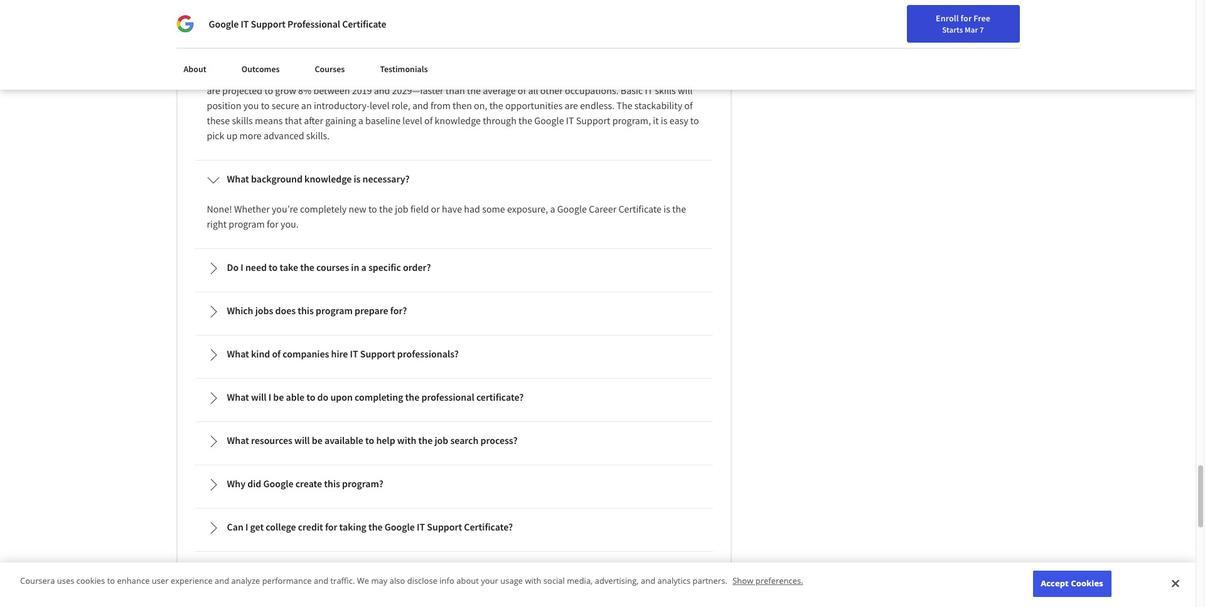 Task type: locate. For each thing, give the bounding box(es) containing it.
english button
[[932, 0, 1008, 41]]

traffic.
[[330, 576, 355, 587]]

roles
[[555, 69, 575, 82]]

starts
[[942, 24, 963, 35]]

a left specific
[[361, 261, 366, 274]]

career inside none! whether you're completely new to the job field or have had some exposure, a google career certificate is the right program for you.
[[589, 203, 617, 215]]

what background knowledge is necessary?
[[227, 173, 410, 185]]

there
[[342, 69, 364, 82]]

why left start
[[227, 24, 245, 37]]

program down whether
[[229, 218, 265, 230]]

to right new
[[368, 203, 377, 215]]

0 horizontal spatial entry-
[[228, 54, 253, 67]]

after
[[304, 114, 323, 127]]

0 vertical spatial entry-
[[228, 54, 253, 67]]

0 horizontal spatial i
[[241, 261, 243, 274]]

a right start
[[269, 24, 274, 37]]

take
[[280, 261, 298, 274]]

program inside none! whether you're completely new to the job field or have had some exposure, a google career certificate is the right program for you.
[[229, 218, 265, 230]]

1 vertical spatial with
[[397, 434, 416, 447]]

an up there
[[351, 54, 362, 67]]

1 vertical spatial be
[[312, 434, 323, 447]]

high
[[665, 54, 683, 67]]

google down opportunities
[[534, 114, 564, 127]]

0 vertical spatial will
[[678, 84, 693, 97]]

1 vertical spatial i
[[268, 391, 271, 404]]

your right the about
[[481, 576, 498, 587]]

1 horizontal spatial will
[[294, 434, 310, 447]]

your right find
[[865, 14, 882, 26]]

specific
[[368, 261, 401, 274]]

0 vertical spatial are
[[207, 84, 220, 97]]

in down extremely
[[577, 69, 585, 82]]

in left it?
[[306, 24, 314, 37]]

1 horizontal spatial career
[[902, 14, 926, 26]]

u.s.,
[[321, 69, 340, 82]]

1 horizontal spatial program
[[316, 305, 353, 317]]

will right resources
[[294, 434, 310, 447]]

some
[[482, 203, 505, 215]]

job left search
[[435, 434, 448, 447]]

opens in a new tab image up analytics
[[667, 552, 677, 563]]

0 vertical spatial average
[[364, 54, 396, 67]]

opens in a new tab image
[[318, 481, 328, 491], [667, 552, 677, 563]]

a left high
[[658, 54, 663, 67]]

0 horizontal spatial your
[[481, 576, 498, 587]]

be for will
[[312, 434, 323, 447]]

field left "or" at left
[[410, 203, 429, 215]]

level down role,
[[403, 114, 422, 127]]

salary
[[398, 54, 424, 67]]

this inside why did google create this program? dropdown button
[[324, 478, 340, 490]]

completing
[[355, 391, 403, 404]]

0 horizontal spatial average
[[364, 54, 396, 67]]

1 horizontal spatial average
[[483, 84, 516, 97]]

with entry-level jobs in it fetching an average salary of $50,800 per year, this field is extremely lucrative with a high potential for growth. in the u.s., there were over 86,500 open entry-level it support roles in 2020, and jobs in this field are projected to grow 8% between 2019 and 2029—faster than the average of all other occupations. basic it skills will position you to secure an introductory-level role, and from then on, the opportunities are endless. the stackability of these skills means that after gaining a baseline level of knowledge through the google it support program, it is easy to pick up more advanced skills.
[[207, 54, 701, 142]]

2 horizontal spatial i
[[268, 391, 271, 404]]

2 what from the top
[[227, 348, 249, 360]]

1 vertical spatial jobs
[[630, 69, 648, 82]]

knowledge down then
[[435, 114, 481, 127]]

i right do
[[241, 261, 243, 274]]

0 horizontal spatial are
[[207, 84, 220, 97]]

1 horizontal spatial skills
[[655, 84, 676, 97]]

4 what from the top
[[227, 434, 249, 447]]

0 horizontal spatial career
[[589, 203, 617, 215]]

level
[[253, 54, 273, 67], [488, 69, 508, 82], [370, 99, 390, 112], [403, 114, 422, 127]]

1 horizontal spatial your
[[865, 14, 882, 26]]

with left social
[[525, 576, 541, 587]]

in
[[295, 69, 303, 82]]

0 vertical spatial knowledge
[[435, 114, 481, 127]]

program left prepare
[[316, 305, 353, 317]]

opens in a new tab image left traffic.
[[295, 583, 305, 593]]

a inside none! whether you're completely new to the job field or have had some exposure, a google career certificate is the right program for you.
[[550, 203, 555, 215]]

and left analyze
[[215, 576, 229, 587]]

average up were
[[364, 54, 396, 67]]

which jobs does this program prepare for? button
[[197, 295, 711, 328]]

0 horizontal spatial opens in a new tab image
[[318, 481, 328, 491]]

list item down info
[[195, 596, 713, 608]]

1 vertical spatial average
[[483, 84, 516, 97]]

partners.
[[693, 576, 727, 587]]

help center image
[[1163, 575, 1178, 590]]

for
[[961, 13, 972, 24], [247, 69, 259, 82], [267, 218, 279, 230], [325, 521, 337, 534]]

knowledge inside with entry-level jobs in it fetching an average salary of $50,800 per year, this field is extremely lucrative with a high potential for growth. in the u.s., there were over 86,500 open entry-level it support roles in 2020, and jobs in this field are projected to grow 8% between 2019 and 2029—faster than the average of all other occupations. basic it skills will position you to secure an introductory-level role, and from then on, the opportunities are endless. the stackability of these skills means that after gaining a baseline level of knowledge through the google it support program, it is easy to pick up more advanced skills.
[[435, 114, 481, 127]]

1 horizontal spatial opens in a new tab image
[[667, 552, 677, 563]]

support
[[251, 18, 286, 30], [576, 114, 610, 127], [360, 348, 395, 360], [427, 521, 462, 534]]

disclose
[[407, 576, 437, 587]]

do
[[227, 261, 239, 274]]

can i get college credit for taking the google it support certificate?
[[227, 521, 513, 534]]

in up in
[[295, 54, 303, 67]]

is
[[547, 54, 553, 67], [661, 114, 668, 127], [354, 173, 361, 185], [664, 203, 670, 215]]

what for what resources will be available to help with the job search process?
[[227, 434, 249, 447]]

1 vertical spatial entry-
[[462, 69, 488, 82]]

1 vertical spatial skills
[[232, 114, 253, 127]]

job inside none! whether you're completely new to the job field or have had some exposure, a google career certificate is the right program for you.
[[395, 203, 408, 215]]

google inside none! whether you're completely new to the job field or have had some exposure, a google career certificate is the right program for you.
[[557, 203, 587, 215]]

and left analytics
[[641, 576, 655, 587]]

google
[[209, 18, 239, 30], [534, 114, 564, 127], [557, 203, 587, 215], [263, 478, 293, 490], [385, 521, 415, 534]]

0 vertical spatial be
[[273, 391, 284, 404]]

for left you.
[[267, 218, 279, 230]]

2 vertical spatial with
[[525, 576, 541, 587]]

find your new career link
[[841, 13, 932, 28]]

0 vertical spatial opens in a new tab image
[[539, 552, 549, 563]]

google right did
[[263, 478, 293, 490]]

1 horizontal spatial field
[[526, 54, 545, 67]]

coursera
[[20, 576, 55, 587]]

what background knowledge is necessary? button
[[197, 163, 711, 197]]

1 vertical spatial list item
[[195, 596, 713, 608]]

3 what from the top
[[227, 391, 249, 404]]

why left did
[[227, 478, 245, 490]]

why inside dropdown button
[[227, 478, 245, 490]]

i left get
[[245, 521, 248, 534]]

is inside dropdown button
[[354, 173, 361, 185]]

0 vertical spatial list item
[[195, 0, 713, 12]]

list item
[[195, 0, 713, 12], [195, 596, 713, 608]]

in right the courses
[[351, 261, 359, 274]]

of right the 'kind'
[[272, 348, 281, 360]]

and down lucrative
[[612, 69, 628, 82]]

opens in a new tab image left program?
[[318, 481, 328, 491]]

for up mar
[[961, 13, 972, 24]]

what resources will be available to help with the job search process?
[[227, 434, 517, 447]]

support inside with entry-level jobs in it fetching an average salary of $50,800 per year, this field is extremely lucrative with a high potential for growth. in the u.s., there were over 86,500 open entry-level it support roles in 2020, and jobs in this field are projected to grow 8% between 2019 and 2029—faster than the average of all other occupations. basic it skills will position you to secure an introductory-level role, and from then on, the opportunities are endless. the stackability of these skills means that after gaining a baseline level of knowledge through the google it support program, it is easy to pick up more advanced skills.
[[576, 114, 610, 127]]

necessary?
[[363, 173, 410, 185]]

0 vertical spatial job
[[395, 203, 408, 215]]

jobs left does
[[255, 305, 273, 317]]

1 horizontal spatial job
[[435, 434, 448, 447]]

are up 'position'
[[207, 84, 220, 97]]

0 horizontal spatial with
[[397, 434, 416, 447]]

testimonials link
[[372, 56, 435, 82]]

to right cookies on the bottom left of page
[[107, 576, 115, 587]]

find
[[847, 14, 864, 26]]

a inside dropdown button
[[269, 24, 274, 37]]

1 horizontal spatial i
[[245, 521, 248, 534]]

support right hire
[[360, 348, 395, 360]]

this right the 'create'
[[324, 478, 340, 490]]

0 horizontal spatial opens in a new tab image
[[295, 583, 305, 593]]

google image
[[176, 15, 194, 33]]

to inside none! whether you're completely new to the job field or have had some exposure, a google career certificate is the right program for you.
[[368, 203, 377, 215]]

and down were
[[374, 84, 390, 97]]

cookies
[[76, 576, 105, 587]]

and left traffic.
[[314, 576, 328, 587]]

of down the from
[[424, 114, 433, 127]]

0 horizontal spatial jobs
[[255, 305, 273, 317]]

1 vertical spatial why
[[227, 478, 245, 490]]

accept cookies
[[1041, 578, 1103, 590]]

with
[[637, 54, 656, 67], [397, 434, 416, 447], [525, 576, 541, 587]]

of up 86,500
[[426, 54, 434, 67]]

1 horizontal spatial jobs
[[275, 54, 293, 67]]

1 list item from the top
[[195, 0, 713, 12]]

0 vertical spatial i
[[241, 261, 243, 274]]

opens in a new tab image up social
[[539, 552, 549, 563]]

what
[[227, 173, 249, 185], [227, 348, 249, 360], [227, 391, 249, 404], [227, 434, 249, 447]]

field up the support
[[526, 54, 545, 67]]

to right "you"
[[261, 99, 270, 112]]

for up "projected"
[[247, 69, 259, 82]]

1 vertical spatial certificate
[[619, 203, 662, 215]]

be
[[273, 391, 284, 404], [312, 434, 323, 447]]

be left available
[[312, 434, 323, 447]]

program inside "which jobs does this program prepare for?" dropdown button
[[316, 305, 353, 317]]

None search field
[[179, 8, 480, 33]]

it down occupations.
[[566, 114, 574, 127]]

pick
[[207, 129, 224, 142]]

2 vertical spatial field
[[410, 203, 429, 215]]

0 vertical spatial opens in a new tab image
[[318, 481, 328, 491]]

2 horizontal spatial jobs
[[630, 69, 648, 82]]

experience
[[171, 576, 213, 587]]

uses
[[57, 576, 74, 587]]

1 horizontal spatial are
[[565, 99, 578, 112]]

0 vertical spatial program
[[229, 218, 265, 230]]

0 horizontal spatial be
[[273, 391, 284, 404]]

0 vertical spatial an
[[351, 54, 362, 67]]

are down occupations.
[[565, 99, 578, 112]]

for right credit
[[325, 521, 337, 534]]

1 vertical spatial opens in a new tab image
[[295, 583, 305, 593]]

a right exposure,
[[550, 203, 555, 215]]

will inside with entry-level jobs in it fetching an average salary of $50,800 per year, this field is extremely lucrative with a high potential for growth. in the u.s., there were over 86,500 open entry-level it support roles in 2020, and jobs in this field are projected to grow 8% between 2019 and 2029—faster than the average of all other occupations. basic it skills will position you to secure an introductory-level role, and from then on, the opportunities are endless. the stackability of these skills means that after gaining a baseline level of knowledge through the google it support program, it is easy to pick up more advanced skills.
[[678, 84, 693, 97]]

1 vertical spatial are
[[565, 99, 578, 112]]

for inside with entry-level jobs in it fetching an average salary of $50,800 per year, this field is extremely lucrative with a high potential for growth. in the u.s., there were over 86,500 open entry-level it support roles in 2020, and jobs in this field are projected to grow 8% between 2019 and 2029—faster than the average of all other occupations. basic it skills will position you to secure an introductory-level role, and from then on, the opportunities are endless. the stackability of these skills means that after gaining a baseline level of knowledge through the google it support program, it is easy to pick up more advanced skills.
[[247, 69, 259, 82]]

what kind of companies hire it support professionals?
[[227, 348, 459, 360]]

entry-
[[228, 54, 253, 67], [462, 69, 488, 82]]

an down 8%
[[301, 99, 312, 112]]

and
[[612, 69, 628, 82], [374, 84, 390, 97], [412, 99, 429, 112], [215, 576, 229, 587], [314, 576, 328, 587], [641, 576, 655, 587]]

1 vertical spatial career
[[589, 203, 617, 215]]

show preferences. link
[[733, 576, 803, 587]]

0 horizontal spatial field
[[410, 203, 429, 215]]

1 vertical spatial job
[[435, 434, 448, 447]]

2 vertical spatial i
[[245, 521, 248, 534]]

1 horizontal spatial certificate
[[619, 203, 662, 215]]

1 vertical spatial knowledge
[[304, 173, 352, 185]]

i left able
[[268, 391, 271, 404]]

2 vertical spatial jobs
[[255, 305, 273, 317]]

program
[[229, 218, 265, 230], [316, 305, 353, 317]]

8%
[[298, 84, 311, 97]]

this right the year,
[[509, 54, 524, 67]]

skills up stackability
[[655, 84, 676, 97]]

field down high
[[677, 69, 696, 82]]

jobs up growth.
[[275, 54, 293, 67]]

level up growth.
[[253, 54, 273, 67]]

background
[[251, 173, 303, 185]]

do i need to take the courses in a specific order? button
[[197, 251, 711, 285]]

had
[[464, 203, 480, 215]]

0 horizontal spatial job
[[395, 203, 408, 215]]

job left "or" at left
[[395, 203, 408, 215]]

and down 2029—faster
[[412, 99, 429, 112]]

privacy alert dialog
[[0, 563, 1196, 608]]

0 vertical spatial certificate
[[342, 18, 386, 30]]

this right does
[[298, 305, 314, 317]]

potential
[[207, 69, 245, 82]]

courses
[[316, 261, 349, 274]]

professional
[[288, 18, 340, 30]]

1 vertical spatial will
[[251, 391, 267, 404]]

certificate?
[[476, 391, 524, 404]]

what resources will be available to help with the job search process? button
[[197, 424, 711, 458]]

1 horizontal spatial knowledge
[[435, 114, 481, 127]]

enroll for free starts mar 7
[[936, 13, 990, 35]]

will up easy
[[678, 84, 693, 97]]

2 list item from the top
[[195, 596, 713, 608]]

skills up more
[[232, 114, 253, 127]]

1 vertical spatial program
[[316, 305, 353, 317]]

basic
[[621, 84, 643, 97]]

why inside dropdown button
[[227, 24, 245, 37]]

1 vertical spatial your
[[481, 576, 498, 587]]

1 vertical spatial opens in a new tab image
[[667, 552, 677, 563]]

which jobs does this program prepare for?
[[227, 305, 407, 317]]

outcomes
[[241, 63, 280, 75]]

it left career
[[241, 18, 249, 30]]

entry- up potential on the top left of page
[[228, 54, 253, 67]]

0 vertical spatial why
[[227, 24, 245, 37]]

1 vertical spatial field
[[677, 69, 696, 82]]

will left able
[[251, 391, 267, 404]]

what left the 'kind'
[[227, 348, 249, 360]]

2 horizontal spatial with
[[637, 54, 656, 67]]

what for what background knowledge is necessary?
[[227, 173, 249, 185]]

what up whether
[[227, 173, 249, 185]]

2019
[[352, 84, 372, 97]]

it
[[241, 18, 249, 30], [305, 54, 313, 67], [510, 69, 518, 82], [645, 84, 653, 97], [566, 114, 574, 127], [350, 348, 358, 360], [417, 521, 425, 534]]

knowledge up completely
[[304, 173, 352, 185]]

1 why from the top
[[227, 24, 245, 37]]

are
[[207, 84, 220, 97], [565, 99, 578, 112]]

be left able
[[273, 391, 284, 404]]

1 vertical spatial an
[[301, 99, 312, 112]]

0 horizontal spatial knowledge
[[304, 173, 352, 185]]

2 horizontal spatial will
[[678, 84, 693, 97]]

0 horizontal spatial skills
[[232, 114, 253, 127]]

0 horizontal spatial will
[[251, 391, 267, 404]]

google right exposure,
[[557, 203, 587, 215]]

2 why from the top
[[227, 478, 245, 490]]

what left resources
[[227, 434, 249, 447]]

0 vertical spatial with
[[637, 54, 656, 67]]

also
[[390, 576, 405, 587]]

2020,
[[587, 69, 610, 82]]

0 horizontal spatial certificate
[[342, 18, 386, 30]]

0 horizontal spatial program
[[229, 218, 265, 230]]

1 horizontal spatial an
[[351, 54, 362, 67]]

search
[[450, 434, 479, 447]]

opens in a new tab image
[[539, 552, 549, 563], [295, 583, 305, 593]]

analyze
[[231, 576, 260, 587]]

why for why start a career in it?
[[227, 24, 245, 37]]

job
[[395, 203, 408, 215], [435, 434, 448, 447]]

none! whether you're completely new to the job field or have had some exposure, a google career certificate is the right program for you.
[[207, 203, 688, 230]]

2 vertical spatial will
[[294, 434, 310, 447]]

what left able
[[227, 391, 249, 404]]

to left grow
[[264, 84, 273, 97]]

available
[[324, 434, 363, 447]]

then
[[453, 99, 472, 112]]

role,
[[392, 99, 410, 112]]

average up on, on the top left
[[483, 84, 516, 97]]

what will i be able to do upon completing the professional certificate?
[[227, 391, 524, 404]]

google it support professional certificate
[[209, 18, 386, 30]]

this down high
[[660, 69, 675, 82]]

about
[[184, 63, 206, 75]]

jobs up basic
[[630, 69, 648, 82]]

with left high
[[637, 54, 656, 67]]

1 what from the top
[[227, 173, 249, 185]]

gaining
[[325, 114, 356, 127]]

about
[[456, 576, 479, 587]]

1 horizontal spatial be
[[312, 434, 323, 447]]

exposure,
[[507, 203, 548, 215]]

entry- down per
[[462, 69, 488, 82]]

with right help
[[397, 434, 416, 447]]

1 horizontal spatial with
[[525, 576, 541, 587]]

to
[[264, 84, 273, 97], [261, 99, 270, 112], [690, 114, 699, 127], [368, 203, 377, 215], [269, 261, 278, 274], [306, 391, 315, 404], [365, 434, 374, 447], [107, 576, 115, 587]]



Task type: describe. For each thing, give the bounding box(es) containing it.
support left professional
[[251, 18, 286, 30]]

it down why did google create this program? dropdown button
[[417, 521, 425, 534]]

lucrative
[[599, 54, 635, 67]]

can i get college credit for taking the google it support certificate? button
[[197, 511, 711, 545]]

were
[[366, 69, 387, 82]]

whether
[[234, 203, 270, 215]]

with inside dropdown button
[[397, 434, 416, 447]]

projected
[[222, 84, 262, 97]]

google left start
[[209, 18, 239, 30]]

these
[[207, 114, 230, 127]]

why start a career in it? button
[[197, 14, 711, 48]]

or
[[431, 203, 440, 215]]

it right hire
[[350, 348, 358, 360]]

completely
[[300, 203, 347, 215]]

to right easy
[[690, 114, 699, 127]]

a right the gaining
[[358, 114, 363, 127]]

is inside none! whether you're completely new to the job field or have had some exposure, a google career certificate is the right program for you.
[[664, 203, 670, 215]]

i for need
[[241, 261, 243, 274]]

it left the courses
[[305, 54, 313, 67]]

certificate inside none! whether you're completely new to the job field or have had some exposure, a google career certificate is the right program for you.
[[619, 203, 662, 215]]

why start a career in it?
[[227, 24, 328, 37]]

free
[[974, 13, 990, 24]]

job inside dropdown button
[[435, 434, 448, 447]]

courses link
[[307, 56, 352, 82]]

in inside dropdown button
[[351, 261, 359, 274]]

professionals?
[[397, 348, 459, 360]]

more
[[239, 129, 262, 142]]

2029—faster
[[392, 84, 444, 97]]

support
[[520, 69, 553, 82]]

did
[[247, 478, 261, 490]]

it left the support
[[510, 69, 518, 82]]

media,
[[567, 576, 593, 587]]

why did google create this program? button
[[197, 468, 711, 502]]

with inside with entry-level jobs in it fetching an average salary of $50,800 per year, this field is extremely lucrative with a high potential for growth. in the u.s., there were over 86,500 open entry-level it support roles in 2020, and jobs in this field are projected to grow 8% between 2019 and 2029—faster than the average of all other occupations. basic it skills will position you to secure an introductory-level role, and from then on, the opportunities are endless. the stackability of these skills means that after gaining a baseline level of knowledge through the google it support program, it is easy to pick up more advanced skills.
[[637, 54, 656, 67]]

with inside privacy 'alert dialog'
[[525, 576, 541, 587]]

find your new career
[[847, 14, 926, 26]]

what for what kind of companies hire it support professionals?
[[227, 348, 249, 360]]

1 horizontal spatial opens in a new tab image
[[539, 552, 549, 563]]

up
[[226, 129, 237, 142]]

than
[[446, 84, 465, 97]]

prepare
[[355, 305, 388, 317]]

help
[[376, 434, 395, 447]]

this inside "which jobs does this program prepare for?" dropdown button
[[298, 305, 314, 317]]

for?
[[390, 305, 407, 317]]

preferences.
[[756, 576, 803, 587]]

order?
[[403, 261, 431, 274]]

knowledge inside dropdown button
[[304, 173, 352, 185]]

jobs inside dropdown button
[[255, 305, 273, 317]]

between
[[313, 84, 350, 97]]

college
[[266, 521, 296, 534]]

have
[[442, 203, 462, 215]]

0 vertical spatial jobs
[[275, 54, 293, 67]]

professional
[[421, 391, 474, 404]]

upon
[[330, 391, 353, 404]]

taking
[[339, 521, 366, 534]]

new
[[349, 203, 366, 215]]

introductory-
[[314, 99, 370, 112]]

create
[[295, 478, 322, 490]]

for inside dropdown button
[[325, 521, 337, 534]]

for inside none! whether you're completely new to the job field or have had some exposure, a google career certificate is the right program for you.
[[267, 218, 279, 230]]

for inside enroll for free starts mar 7
[[961, 13, 972, 24]]

credit
[[298, 521, 323, 534]]

why for why did google create this program?
[[227, 478, 245, 490]]

that
[[285, 114, 302, 127]]

user
[[152, 576, 169, 587]]

program,
[[612, 114, 651, 127]]

2 horizontal spatial field
[[677, 69, 696, 82]]

advanced
[[264, 129, 304, 142]]

0 vertical spatial career
[[902, 14, 926, 26]]

enhance
[[117, 576, 150, 587]]

0 vertical spatial field
[[526, 54, 545, 67]]

be for i
[[273, 391, 284, 404]]

to inside privacy 'alert dialog'
[[107, 576, 115, 587]]

from
[[431, 99, 451, 112]]

program?
[[342, 478, 383, 490]]

of left all
[[518, 84, 526, 97]]

occupations.
[[565, 84, 619, 97]]

google inside with entry-level jobs in it fetching an average salary of $50,800 per year, this field is extremely lucrative with a high potential for growth. in the u.s., there were over 86,500 open entry-level it support roles in 2020, and jobs in this field are projected to grow 8% between 2019 and 2029—faster than the average of all other occupations. basic it skills will position you to secure an introductory-level role, and from then on, the opportunities are endless. the stackability of these skills means that after gaining a baseline level of knowledge through the google it support program, it is easy to pick up more advanced skills.
[[534, 114, 564, 127]]

new
[[884, 14, 900, 26]]

of up easy
[[684, 99, 693, 112]]

extremely
[[555, 54, 597, 67]]

in inside dropdown button
[[306, 24, 314, 37]]

your inside privacy 'alert dialog'
[[481, 576, 498, 587]]

certificate?
[[464, 521, 513, 534]]

testimonials
[[380, 63, 428, 75]]

to left do
[[306, 391, 315, 404]]

i for get
[[245, 521, 248, 534]]

0 horizontal spatial an
[[301, 99, 312, 112]]

do
[[317, 391, 328, 404]]

through
[[483, 114, 517, 127]]

you
[[243, 99, 259, 112]]

to left help
[[365, 434, 374, 447]]

english
[[955, 14, 985, 27]]

level down the year,
[[488, 69, 508, 82]]

advertising,
[[595, 576, 639, 587]]

the
[[617, 99, 632, 112]]

1 horizontal spatial entry-
[[462, 69, 488, 82]]

0 vertical spatial your
[[865, 14, 882, 26]]

all
[[528, 84, 538, 97]]

in up stackability
[[650, 69, 658, 82]]

means
[[255, 114, 283, 127]]

can
[[227, 521, 243, 534]]

able
[[286, 391, 304, 404]]

grow
[[275, 84, 296, 97]]

hire
[[331, 348, 348, 360]]

enroll
[[936, 13, 959, 24]]

support down why did google create this program? dropdown button
[[427, 521, 462, 534]]

what for what will i be able to do upon completing the professional certificate?
[[227, 391, 249, 404]]

it right basic
[[645, 84, 653, 97]]

none!
[[207, 203, 232, 215]]

what will i be able to do upon completing the professional certificate? button
[[197, 381, 711, 415]]

to left take
[[269, 261, 278, 274]]

fetching
[[315, 54, 349, 67]]

field inside none! whether you're completely new to the job field or have had some exposure, a google career certificate is the right program for you.
[[410, 203, 429, 215]]

which
[[227, 305, 253, 317]]

0 vertical spatial skills
[[655, 84, 676, 97]]

resources
[[251, 434, 292, 447]]

year,
[[487, 54, 507, 67]]

opportunities
[[505, 99, 563, 112]]

easy
[[670, 114, 688, 127]]

courses
[[315, 63, 345, 75]]

level up baseline
[[370, 99, 390, 112]]

info
[[440, 576, 454, 587]]

may
[[371, 576, 387, 587]]

cookies
[[1071, 578, 1103, 590]]

it
[[653, 114, 659, 127]]

of inside dropdown button
[[272, 348, 281, 360]]

accept
[[1041, 578, 1069, 590]]

google right taking
[[385, 521, 415, 534]]

process?
[[480, 434, 517, 447]]

a inside dropdown button
[[361, 261, 366, 274]]



Task type: vqa. For each thing, say whether or not it's contained in the screenshot.
the name on the right bottom of the page
no



